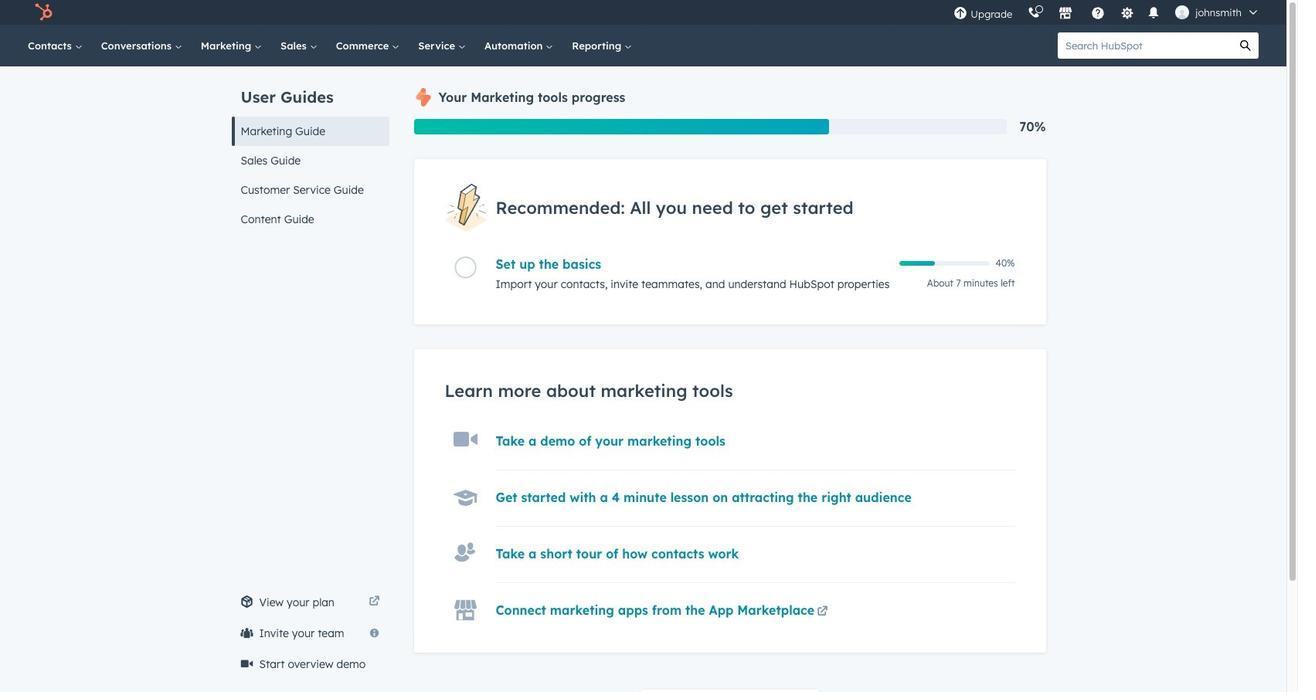 Task type: describe. For each thing, give the bounding box(es) containing it.
[object object] complete progress bar
[[899, 261, 936, 266]]

link opens in a new window image
[[818, 604, 828, 622]]

Search HubSpot search field
[[1058, 32, 1233, 59]]



Task type: vqa. For each thing, say whether or not it's contained in the screenshot.
tickets in the dropdown button
no



Task type: locate. For each thing, give the bounding box(es) containing it.
marketplaces image
[[1059, 7, 1073, 21]]

user guides element
[[232, 66, 389, 234]]

menu
[[946, 0, 1269, 25]]

john smith image
[[1176, 5, 1190, 19]]

link opens in a new window image
[[369, 594, 380, 612], [369, 597, 380, 608], [818, 607, 828, 619]]

progress bar
[[414, 119, 829, 135]]



